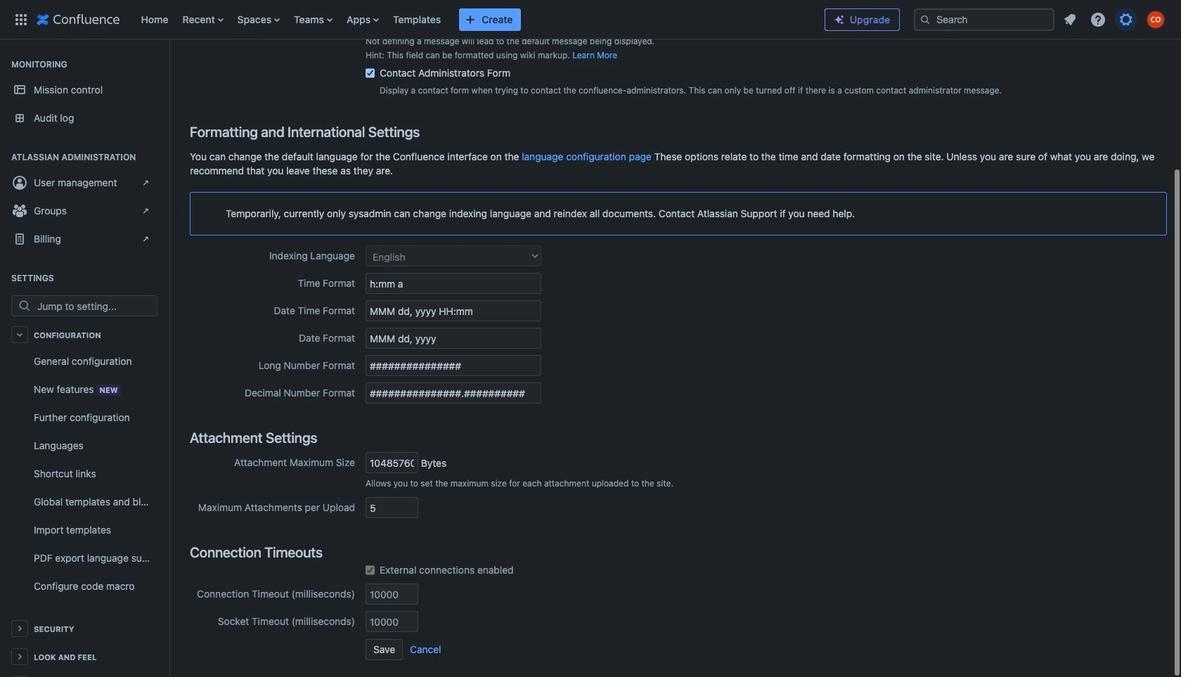 Task type: vqa. For each thing, say whether or not it's contained in the screenshot.
REGION
yes



Task type: locate. For each thing, give the bounding box(es) containing it.
None checkbox
[[366, 66, 375, 80]]

0 horizontal spatial list
[[134, 0, 814, 39]]

banner
[[0, 0, 1182, 42]]

list
[[134, 0, 814, 39], [1058, 7, 1173, 32]]

settings icon image
[[1118, 11, 1135, 28]]

None text field
[[366, 273, 542, 294], [366, 383, 542, 404], [366, 611, 418, 632], [366, 273, 542, 294], [366, 383, 542, 404], [366, 611, 418, 632]]

region
[[6, 347, 163, 601]]

premium image
[[834, 14, 845, 25]]

None text field
[[366, 0, 542, 13], [366, 300, 542, 321], [366, 328, 542, 349], [366, 355, 542, 376], [366, 452, 418, 473], [366, 497, 418, 518], [366, 584, 418, 605], [366, 0, 542, 13], [366, 300, 542, 321], [366, 328, 542, 349], [366, 355, 542, 376], [366, 452, 418, 473], [366, 497, 418, 518], [366, 584, 418, 605]]

confluence image
[[37, 11, 120, 28], [37, 11, 120, 28]]

global element
[[8, 0, 814, 39]]

None checkbox
[[366, 563, 375, 577]]

search image
[[920, 14, 931, 25]]

None submit
[[366, 639, 403, 660], [409, 639, 442, 660], [366, 639, 403, 660], [409, 639, 442, 660]]

Search field
[[914, 8, 1055, 31]]

Settings Search field
[[33, 296, 157, 316]]

None search field
[[914, 8, 1055, 31]]

list for premium icon on the top right of the page
[[1058, 7, 1173, 32]]

1 horizontal spatial list
[[1058, 7, 1173, 32]]



Task type: describe. For each thing, give the bounding box(es) containing it.
notification icon image
[[1062, 11, 1079, 28]]

help icon image
[[1090, 11, 1107, 28]]

collapse sidebar image
[[153, 46, 184, 75]]

list for appswitcher icon at top
[[134, 0, 814, 39]]

appswitcher icon image
[[13, 11, 30, 28]]



